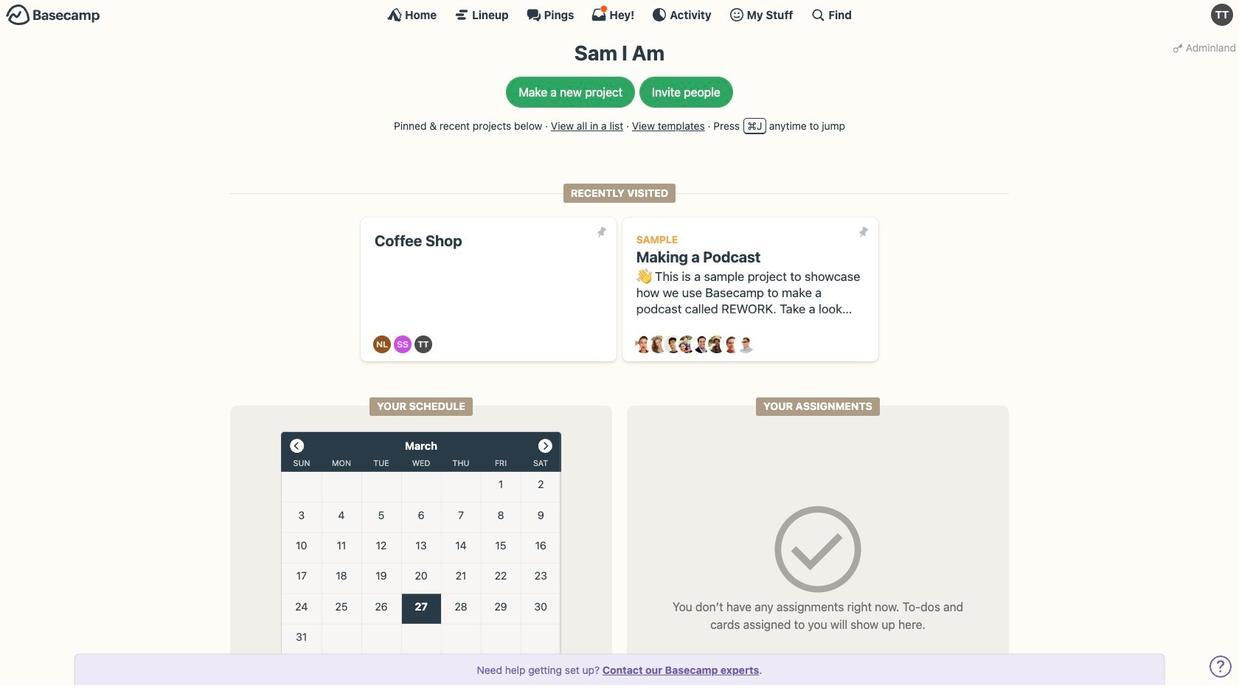 Task type: vqa. For each thing, say whether or not it's contained in the screenshot.
Activity link
no



Task type: describe. For each thing, give the bounding box(es) containing it.
main element
[[0, 0, 1239, 29]]

nicole katz image
[[708, 336, 726, 354]]

jennifer young image
[[679, 336, 697, 354]]

sarah silvers image
[[394, 336, 412, 354]]

josh fiske image
[[693, 336, 711, 354]]

switch accounts image
[[6, 4, 100, 27]]

jared davis image
[[664, 336, 682, 354]]

annie bryan image
[[635, 336, 653, 354]]

keyboard shortcut: ⌘ + / image
[[811, 7, 826, 22]]



Task type: locate. For each thing, give the bounding box(es) containing it.
terry turtle image inside main element
[[1211, 4, 1234, 26]]

0 horizontal spatial terry turtle image
[[415, 336, 433, 354]]

0 vertical spatial terry turtle image
[[1211, 4, 1234, 26]]

victor cooper image
[[737, 336, 755, 354]]

1 vertical spatial terry turtle image
[[415, 336, 433, 354]]

terry turtle image
[[1211, 4, 1234, 26], [415, 336, 433, 354]]

cheryl walters image
[[650, 336, 667, 354]]

steve marsh image
[[723, 336, 740, 354]]

1 horizontal spatial terry turtle image
[[1211, 4, 1234, 26]]

natalie lubich image
[[374, 336, 391, 354]]



